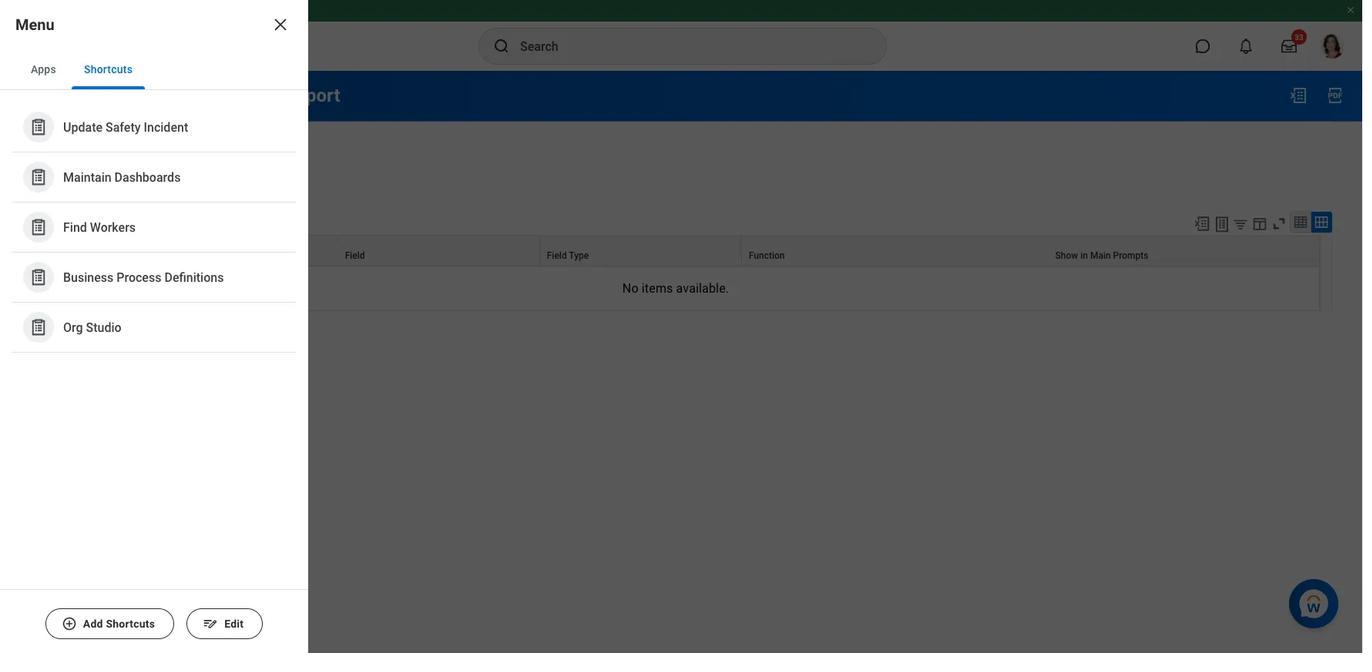 Task type: describe. For each thing, give the bounding box(es) containing it.
close environment banner image
[[1347, 5, 1356, 15]]

calculation
[[75, 181, 153, 199]]

click to view/edit grid preferences image
[[1252, 215, 1269, 232]]

view printable version (pdf) image
[[1326, 86, 1345, 105]]

0 items
[[31, 220, 61, 231]]

business process definitions link
[[15, 256, 293, 299]]

export to excel image for 0 items
[[1194, 215, 1211, 232]]

search image
[[493, 37, 511, 55]]

1 horizontal spatial report
[[284, 84, 340, 106]]

global navigation dialog
[[0, 0, 308, 654]]

report name
[[31, 145, 95, 158]]

my
[[110, 145, 125, 158]]

detail calculation
[[31, 181, 153, 199]]

fullscreen image
[[1271, 215, 1288, 232]]

detail calculation group
[[31, 178, 1333, 369]]

no items available.
[[623, 281, 729, 296]]

notifications large image
[[1239, 39, 1254, 54]]

menu
[[15, 15, 55, 34]]

add new
[[55, 339, 99, 352]]

object
[[79, 250, 106, 261]]

add shortcuts
[[83, 618, 155, 631]]

items for 0
[[38, 220, 61, 231]]

clipboard image for maintain dashboards
[[29, 168, 48, 187]]

calculated
[[108, 84, 197, 106]]

export to worksheets image
[[1213, 215, 1232, 234]]

detail
[[31, 181, 71, 199]]

show in main prompts button
[[1049, 236, 1320, 265]]

expand table image
[[1314, 214, 1330, 230]]

add shortcuts button
[[45, 609, 174, 640]]

detail calculation button
[[31, 181, 153, 199]]

export to excel image for maintain calculated fields for report
[[1289, 86, 1308, 105]]

edit button
[[187, 609, 263, 640]]

org
[[63, 320, 83, 335]]

apps
[[31, 63, 56, 76]]

type
[[569, 250, 589, 261]]

find workers
[[63, 220, 136, 235]]

select to filter grid data image
[[1232, 216, 1249, 232]]

plus circle image
[[61, 617, 77, 632]]

tab list containing apps
[[0, 49, 308, 90]]

no
[[623, 281, 639, 296]]

maintain calculated fields for report main content
[[0, 71, 1363, 383]]

field for field type
[[547, 250, 567, 261]]

field type button
[[540, 236, 741, 265]]

show in main prompts
[[1056, 250, 1149, 261]]

course
[[127, 145, 161, 158]]

dashboards
[[115, 170, 181, 184]]

update safety incident link
[[15, 106, 293, 149]]

add for add shortcuts
[[83, 618, 103, 631]]

new
[[78, 339, 99, 352]]

field button
[[338, 236, 539, 265]]

inbox large image
[[1282, 39, 1297, 54]]

add new button
[[31, 330, 124, 361]]

workers
[[90, 220, 136, 235]]

maintain for maintain calculated fields for report
[[31, 84, 104, 106]]

field type
[[547, 250, 589, 261]]



Task type: vqa. For each thing, say whether or not it's contained in the screenshot.
Report
yes



Task type: locate. For each thing, give the bounding box(es) containing it.
business
[[39, 250, 77, 261], [63, 270, 114, 285]]

items
[[38, 220, 61, 231], [642, 281, 673, 296]]

1 vertical spatial clipboard image
[[29, 168, 48, 187]]

maintain calculated fields for report
[[31, 84, 340, 106]]

export to excel image left view printable version (pdf) 'icon'
[[1289, 86, 1308, 105]]

for
[[256, 84, 280, 106]]

field inside field popup button
[[345, 250, 365, 261]]

org studio link
[[15, 306, 293, 349]]

0 vertical spatial business
[[39, 250, 77, 261]]

clipboard image inside update safety incident link
[[29, 118, 48, 137]]

add inside 'button'
[[55, 339, 75, 352]]

1 horizontal spatial items
[[642, 281, 673, 296]]

function button
[[742, 236, 1048, 265]]

clipboard image for find workers
[[29, 218, 48, 237]]

clipboard image
[[29, 118, 48, 137], [29, 168, 48, 187]]

0 horizontal spatial add
[[55, 339, 75, 352]]

1 vertical spatial clipboard image
[[29, 268, 48, 287]]

my course offering details
[[110, 145, 238, 158]]

1 vertical spatial export to excel image
[[1194, 215, 1211, 232]]

process
[[117, 270, 161, 285]]

business for business process definitions
[[63, 270, 114, 285]]

maintain down name
[[63, 170, 111, 184]]

business process definitions
[[63, 270, 224, 285]]

0 vertical spatial add
[[55, 339, 75, 352]]

2 clipboard image from the top
[[29, 268, 48, 287]]

find workers link
[[15, 206, 293, 249]]

2 field from the left
[[547, 250, 567, 261]]

clipboard image inside business process definitions link
[[29, 268, 48, 287]]

2 vertical spatial clipboard image
[[29, 318, 48, 337]]

function
[[749, 250, 785, 261]]

report
[[284, 84, 340, 106], [31, 145, 63, 158]]

clipboard image left find
[[29, 218, 48, 237]]

profile logan mcneil element
[[1311, 29, 1354, 63]]

my course offering details link
[[110, 142, 238, 158]]

1 vertical spatial items
[[642, 281, 673, 296]]

3 clipboard image from the top
[[29, 318, 48, 337]]

add down org
[[55, 339, 75, 352]]

1 clipboard image from the top
[[29, 218, 48, 237]]

shortcuts inside button
[[106, 618, 155, 631]]

prompts
[[1113, 250, 1149, 261]]

clipboard image for update safety incident
[[29, 118, 48, 137]]

list
[[0, 90, 308, 365]]

row containing business object
[[32, 235, 1320, 266]]

0 vertical spatial maintain
[[31, 84, 104, 106]]

0
[[31, 220, 36, 231]]

add for add new
[[55, 339, 75, 352]]

in
[[1081, 250, 1088, 261]]

1 horizontal spatial field
[[547, 250, 567, 261]]

clipboard image inside org studio link
[[29, 318, 48, 337]]

1 vertical spatial report
[[31, 145, 63, 158]]

items right no
[[642, 281, 673, 296]]

report left name
[[31, 145, 63, 158]]

report right for
[[284, 84, 340, 106]]

1 vertical spatial add
[[83, 618, 103, 631]]

list containing update safety incident
[[0, 90, 308, 365]]

business down the object on the left of the page
[[63, 270, 114, 285]]

1 vertical spatial maintain
[[63, 170, 111, 184]]

maintain inside list
[[63, 170, 111, 184]]

field
[[345, 250, 365, 261], [547, 250, 567, 261]]

business object button
[[32, 236, 337, 265]]

shortcuts up calculated
[[84, 63, 133, 76]]

update
[[63, 120, 103, 134]]

definitions
[[165, 270, 224, 285]]

shortcuts
[[84, 63, 133, 76], [106, 618, 155, 631]]

update safety incident
[[63, 120, 188, 134]]

export to excel image left export to worksheets icon
[[1194, 215, 1211, 232]]

business for business object
[[39, 250, 77, 261]]

0 horizontal spatial items
[[38, 220, 61, 231]]

tab list
[[0, 49, 308, 90]]

add
[[55, 339, 75, 352], [83, 618, 103, 631]]

1 vertical spatial shortcuts
[[106, 618, 155, 631]]

field for field
[[345, 250, 365, 261]]

maintain dashboards link
[[15, 156, 293, 199]]

org studio
[[63, 320, 122, 335]]

incident
[[144, 120, 188, 134]]

clipboard image for business process definitions
[[29, 268, 48, 287]]

1 vertical spatial business
[[63, 270, 114, 285]]

table image
[[1293, 214, 1309, 230]]

1 field from the left
[[345, 250, 365, 261]]

2 clipboard image from the top
[[29, 168, 48, 187]]

clipboard image down business object
[[29, 268, 48, 287]]

toolbar inside detail calculation group
[[1187, 211, 1333, 235]]

available.
[[676, 281, 729, 296]]

1 clipboard image from the top
[[29, 118, 48, 137]]

items right 0
[[38, 220, 61, 231]]

0 vertical spatial clipboard image
[[29, 118, 48, 137]]

0 vertical spatial items
[[38, 220, 61, 231]]

business object
[[39, 250, 106, 261]]

apps button
[[18, 49, 69, 89]]

x image
[[271, 15, 290, 34]]

clipboard image down report name
[[29, 168, 48, 187]]

0 horizontal spatial export to excel image
[[1194, 215, 1211, 232]]

clipboard image left org
[[29, 318, 48, 337]]

main
[[1091, 250, 1111, 261]]

0 vertical spatial shortcuts
[[84, 63, 133, 76]]

row
[[32, 235, 1320, 266]]

0 vertical spatial clipboard image
[[29, 218, 48, 237]]

find
[[63, 220, 87, 235]]

business inside popup button
[[39, 250, 77, 261]]

name
[[66, 145, 95, 158]]

add inside button
[[83, 618, 103, 631]]

1 horizontal spatial export to excel image
[[1289, 86, 1308, 105]]

clipboard image up report name
[[29, 118, 48, 137]]

maintain inside main content
[[31, 84, 104, 106]]

safety
[[106, 120, 141, 134]]

0 horizontal spatial field
[[345, 250, 365, 261]]

items for no
[[642, 281, 673, 296]]

text edit image
[[203, 617, 218, 632]]

banner
[[0, 0, 1363, 71]]

maintain dashboards
[[63, 170, 181, 184]]

maintain
[[31, 84, 104, 106], [63, 170, 111, 184]]

business inside global navigation dialog
[[63, 270, 114, 285]]

clipboard image for org studio
[[29, 318, 48, 337]]

clipboard image inside find workers link
[[29, 218, 48, 237]]

edit
[[224, 618, 244, 631]]

shortcuts button
[[72, 49, 145, 89]]

toolbar
[[1187, 211, 1333, 235]]

shortcuts inside button
[[84, 63, 133, 76]]

studio
[[86, 320, 122, 335]]

clipboard image
[[29, 218, 48, 237], [29, 268, 48, 287], [29, 318, 48, 337]]

field inside field type popup button
[[547, 250, 567, 261]]

show
[[1056, 250, 1078, 261]]

maintain for maintain dashboards
[[63, 170, 111, 184]]

add right the plus circle icon
[[83, 618, 103, 631]]

fields
[[201, 84, 251, 106]]

maintain up update
[[31, 84, 104, 106]]

business down 0 items
[[39, 250, 77, 261]]

0 vertical spatial export to excel image
[[1289, 86, 1308, 105]]

row inside detail calculation group
[[32, 235, 1320, 266]]

details
[[205, 145, 238, 158]]

export to excel image
[[1289, 86, 1308, 105], [1194, 215, 1211, 232]]

offering
[[164, 145, 203, 158]]

clipboard image inside maintain dashboards link
[[29, 168, 48, 187]]

0 horizontal spatial report
[[31, 145, 63, 158]]

shortcuts right the plus circle icon
[[106, 618, 155, 631]]

1 horizontal spatial add
[[83, 618, 103, 631]]

0 vertical spatial report
[[284, 84, 340, 106]]



